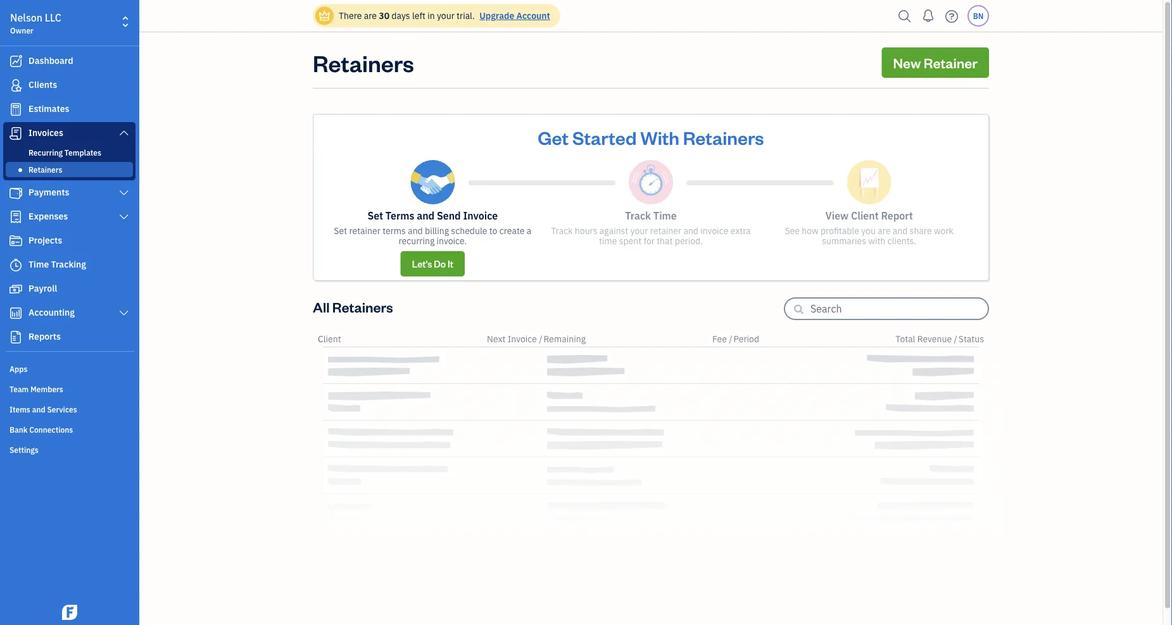 Task type: locate. For each thing, give the bounding box(es) containing it.
your
[[437, 10, 455, 22], [630, 225, 648, 237]]

items and services
[[9, 405, 77, 415]]

chevron large down image
[[118, 188, 130, 198], [118, 212, 130, 222], [118, 308, 130, 319]]

fee / period
[[712, 333, 759, 345]]

client image
[[8, 79, 23, 92]]

team
[[9, 384, 29, 395]]

bank connections link
[[3, 420, 136, 439]]

1 retainer from the left
[[349, 225, 380, 237]]

time inside the main element
[[28, 259, 49, 270]]

client down all
[[318, 333, 341, 345]]

invoice up schedule
[[463, 209, 498, 223]]

chevron large down image inside payments link
[[118, 188, 130, 198]]

0 vertical spatial track
[[625, 209, 651, 223]]

do
[[434, 258, 446, 270]]

chevron large down image down payroll link
[[118, 308, 130, 319]]

0 horizontal spatial /
[[539, 333, 542, 345]]

0 vertical spatial invoice
[[463, 209, 498, 223]]

chevron large down image up projects link
[[118, 212, 130, 222]]

0 vertical spatial set
[[368, 209, 383, 223]]

and inside view client report see how profitable you are and share work summaries with clients.
[[893, 225, 908, 237]]

accounting
[[28, 307, 75, 319]]

get
[[538, 125, 569, 149]]

dashboard
[[28, 55, 73, 66]]

invoice
[[463, 209, 498, 223], [508, 333, 537, 345]]

chevron large down image inside expenses link
[[118, 212, 130, 222]]

0 horizontal spatial retainer
[[349, 225, 380, 237]]

are right you
[[878, 225, 891, 237]]

your right against
[[630, 225, 648, 237]]

1 chevron large down image from the top
[[118, 188, 130, 198]]

invoice inside set terms and send invoice set retainer terms and billing schedule to create a recurring invoice.
[[463, 209, 498, 223]]

main element
[[0, 0, 171, 626]]

1 vertical spatial set
[[334, 225, 347, 237]]

see
[[785, 225, 800, 237]]

templates
[[65, 148, 101, 158]]

team members link
[[3, 379, 136, 398]]

view client report see how profitable you are and share work summaries with clients.
[[785, 209, 954, 247]]

projects
[[28, 235, 62, 246]]

set up terms
[[368, 209, 383, 223]]

and
[[417, 209, 435, 223], [408, 225, 423, 237], [684, 225, 698, 237], [893, 225, 908, 237], [32, 405, 45, 415]]

and right items
[[32, 405, 45, 415]]

view
[[826, 209, 849, 223]]

set left terms
[[334, 225, 347, 237]]

in
[[428, 10, 435, 22]]

client up you
[[851, 209, 879, 223]]

0 vertical spatial are
[[364, 10, 377, 22]]

/ right fee
[[729, 333, 732, 345]]

members
[[30, 384, 63, 395]]

nelson
[[10, 11, 42, 24]]

estimates
[[28, 103, 69, 115]]

send
[[437, 209, 461, 223]]

retainer
[[349, 225, 380, 237], [650, 225, 681, 237]]

period.
[[675, 235, 703, 247]]

0 vertical spatial chevron large down image
[[118, 188, 130, 198]]

1 vertical spatial client
[[318, 333, 341, 345]]

retainer right spent
[[650, 225, 681, 237]]

track up spent
[[625, 209, 651, 223]]

invoice right next
[[508, 333, 537, 345]]

3 / from the left
[[954, 333, 957, 345]]

time
[[653, 209, 677, 223], [28, 259, 49, 270]]

settings
[[9, 445, 39, 455]]

/ left status
[[954, 333, 957, 345]]

clients link
[[3, 74, 136, 97]]

estimate image
[[8, 103, 23, 116]]

go to help image
[[942, 7, 962, 26]]

0 horizontal spatial invoice
[[463, 209, 498, 223]]

0 vertical spatial client
[[851, 209, 879, 223]]

1 vertical spatial chevron large down image
[[118, 212, 130, 222]]

fee
[[712, 333, 727, 345]]

retainers inside retainers link
[[28, 165, 62, 175]]

track left hours
[[551, 225, 573, 237]]

1 horizontal spatial are
[[878, 225, 891, 237]]

retainers
[[313, 47, 414, 78], [683, 125, 764, 149], [28, 165, 62, 175], [332, 298, 393, 316]]

1 horizontal spatial retainer
[[650, 225, 681, 237]]

0 horizontal spatial time
[[28, 259, 49, 270]]

estimates link
[[3, 98, 136, 121]]

0 horizontal spatial are
[[364, 10, 377, 22]]

payroll link
[[3, 278, 136, 301]]

0 vertical spatial time
[[653, 209, 677, 223]]

2 retainer from the left
[[650, 225, 681, 237]]

1 horizontal spatial /
[[729, 333, 732, 345]]

retainer left terms
[[349, 225, 380, 237]]

1 horizontal spatial client
[[851, 209, 879, 223]]

/ for total revenue
[[954, 333, 957, 345]]

/ left remaining
[[539, 333, 542, 345]]

retainer for set terms and send invoice
[[349, 225, 380, 237]]

0 horizontal spatial set
[[334, 225, 347, 237]]

chevron large down image for accounting
[[118, 308, 130, 319]]

1 vertical spatial your
[[630, 225, 648, 237]]

let's
[[412, 258, 432, 270]]

bank connections
[[9, 425, 73, 435]]

retainer inside track time track hours against your retainer and invoice extra time spent for that period.
[[650, 225, 681, 237]]

0 vertical spatial your
[[437, 10, 455, 22]]

recurring templates
[[28, 148, 101, 158]]

clock 04 image
[[629, 160, 673, 205]]

2 chevron large down image from the top
[[118, 212, 130, 222]]

track
[[625, 209, 651, 223], [551, 225, 573, 237]]

1 horizontal spatial your
[[630, 225, 648, 237]]

recurring
[[399, 235, 435, 247]]

llc
[[45, 11, 61, 24]]

dashboard image
[[8, 55, 23, 68]]

1 vertical spatial are
[[878, 225, 891, 237]]

and left invoice at the top of page
[[684, 225, 698, 237]]

retainer inside set terms and send invoice set retainer terms and billing schedule to create a recurring invoice.
[[349, 225, 380, 237]]

1 vertical spatial time
[[28, 259, 49, 270]]

1 horizontal spatial track
[[625, 209, 651, 223]]

2 / from the left
[[729, 333, 732, 345]]

retainers link
[[6, 162, 133, 177]]

time tracking
[[28, 259, 86, 270]]

time
[[599, 235, 617, 247]]

time up the that
[[653, 209, 677, 223]]

total
[[896, 333, 915, 345]]

time right 'timer' icon
[[28, 259, 49, 270]]

1 horizontal spatial time
[[653, 209, 677, 223]]

with
[[868, 235, 886, 247]]

started
[[572, 125, 637, 149]]

1 vertical spatial track
[[551, 225, 573, 237]]

your right in on the top of page
[[437, 10, 455, 22]]

retainer for track time
[[650, 225, 681, 237]]

are left the 30
[[364, 10, 377, 22]]

2 horizontal spatial /
[[954, 333, 957, 345]]

/
[[539, 333, 542, 345], [729, 333, 732, 345], [954, 333, 957, 345]]

1 horizontal spatial set
[[368, 209, 383, 223]]

recurring templates link
[[6, 145, 133, 160]]

terms
[[383, 225, 406, 237]]

left
[[412, 10, 425, 22]]

new retainer button
[[882, 47, 989, 78]]

trial.
[[457, 10, 475, 22]]

2 vertical spatial chevron large down image
[[118, 308, 130, 319]]

1 / from the left
[[539, 333, 542, 345]]

track time track hours against your retainer and invoice extra time spent for that period.
[[551, 209, 751, 247]]

bn
[[973, 11, 984, 21]]

client
[[851, 209, 879, 223], [318, 333, 341, 345]]

and inside items and services link
[[32, 405, 45, 415]]

invoice image
[[8, 127, 23, 140]]

client inside view client report see how profitable you are and share work summaries with clients.
[[851, 209, 879, 223]]

apps
[[9, 364, 28, 374]]

payroll
[[28, 283, 57, 294]]

chevron large down image down retainers link
[[118, 188, 130, 198]]

set terms and send invoice set retainer terms and billing schedule to create a recurring invoice.
[[334, 209, 531, 247]]

projects link
[[3, 230, 136, 253]]

and down report
[[893, 225, 908, 237]]

against
[[600, 225, 628, 237]]

1 horizontal spatial invoice
[[508, 333, 537, 345]]

are
[[364, 10, 377, 22], [878, 225, 891, 237]]

3 chevron large down image from the top
[[118, 308, 130, 319]]



Task type: describe. For each thing, give the bounding box(es) containing it.
1 vertical spatial invoice
[[508, 333, 537, 345]]

nelson llc owner
[[10, 11, 61, 35]]

and right terms
[[408, 225, 423, 237]]

upgrade
[[479, 10, 514, 22]]

settings link
[[3, 440, 136, 459]]

0 horizontal spatial your
[[437, 10, 455, 22]]

it
[[448, 258, 453, 270]]

search image
[[895, 7, 915, 26]]

get started with retainers
[[538, 125, 764, 149]]

team members
[[9, 384, 63, 395]]

terms
[[386, 209, 414, 223]]

there are 30 days left in your trial. upgrade account
[[339, 10, 550, 22]]

0 horizontal spatial track
[[551, 225, 573, 237]]

services
[[47, 405, 77, 415]]

total revenue / status
[[896, 333, 984, 345]]

invoices
[[28, 127, 63, 139]]

payments link
[[3, 182, 136, 205]]

your inside track time track hours against your retainer and invoice extra time spent for that period.
[[630, 225, 648, 237]]

apps link
[[3, 359, 136, 378]]

Search text field
[[811, 299, 988, 319]]

how
[[802, 225, 819, 237]]

payment image
[[8, 187, 23, 199]]

report image
[[8, 331, 23, 344]]

new retainer
[[893, 54, 978, 72]]

accounting link
[[3, 302, 136, 325]]

project image
[[8, 235, 23, 248]]

freshbooks image
[[60, 605, 80, 621]]

all retainers
[[313, 298, 393, 316]]

extra
[[731, 225, 751, 237]]

upgrade account link
[[477, 10, 550, 22]]

revenue
[[917, 333, 952, 345]]

new
[[893, 54, 921, 72]]

to
[[489, 225, 497, 237]]

period
[[734, 333, 759, 345]]

bn button
[[968, 5, 989, 27]]

account
[[516, 10, 550, 22]]

owner
[[10, 25, 33, 35]]

you
[[861, 225, 876, 237]]

payments
[[28, 186, 69, 198]]

bank
[[9, 425, 28, 435]]

dashboard link
[[3, 50, 136, 73]]

next invoice / remaining
[[487, 333, 586, 345]]

retainer
[[924, 54, 978, 72]]

share
[[910, 225, 932, 237]]

and inside track time track hours against your retainer and invoice extra time spent for that period.
[[684, 225, 698, 237]]

and up "billing"
[[417, 209, 435, 223]]

invoice.
[[437, 235, 467, 247]]

are inside view client report see how profitable you are and share work summaries with clients.
[[878, 225, 891, 237]]

chart image
[[8, 307, 23, 320]]

clients
[[28, 79, 57, 91]]

money image
[[8, 283, 23, 296]]

work
[[934, 225, 954, 237]]

connections
[[29, 425, 73, 435]]

reports link
[[3, 326, 136, 349]]

chevron large down image
[[118, 128, 130, 138]]

all
[[313, 298, 330, 316]]

expenses
[[28, 211, 68, 222]]

0 horizontal spatial client
[[318, 333, 341, 345]]

invoice
[[701, 225, 729, 237]]

let's do it
[[412, 258, 453, 270]]

crown image
[[318, 9, 331, 22]]

tracking
[[51, 259, 86, 270]]

profitable
[[821, 225, 859, 237]]

timer image
[[8, 259, 23, 272]]

items
[[9, 405, 30, 415]]

let's do it button
[[401, 251, 465, 277]]

for
[[644, 235, 655, 247]]

status
[[959, 333, 984, 345]]

expense image
[[8, 211, 23, 224]]

report
[[881, 209, 913, 223]]

recurring
[[28, 148, 63, 158]]

next
[[487, 333, 506, 345]]

notifications image
[[918, 3, 939, 28]]

summaries
[[822, 235, 866, 247]]

remaining
[[544, 333, 586, 345]]

a
[[527, 225, 531, 237]]

hours
[[575, 225, 598, 237]]

expenses link
[[3, 206, 136, 229]]

invoices link
[[3, 122, 136, 145]]

schedule
[[451, 225, 487, 237]]

time inside track time track hours against your retainer and invoice extra time spent for that period.
[[653, 209, 677, 223]]

30
[[379, 10, 389, 22]]

days
[[392, 10, 410, 22]]

chevron large down image for expenses
[[118, 212, 130, 222]]

time tracking link
[[3, 254, 136, 277]]

create
[[499, 225, 525, 237]]

reports
[[28, 331, 61, 343]]

clients.
[[888, 235, 916, 247]]

that
[[657, 235, 673, 247]]

/ for next invoice
[[539, 333, 542, 345]]

chevron large down image for payments
[[118, 188, 130, 198]]



Task type: vqa. For each thing, say whether or not it's contained in the screenshot.
you've
no



